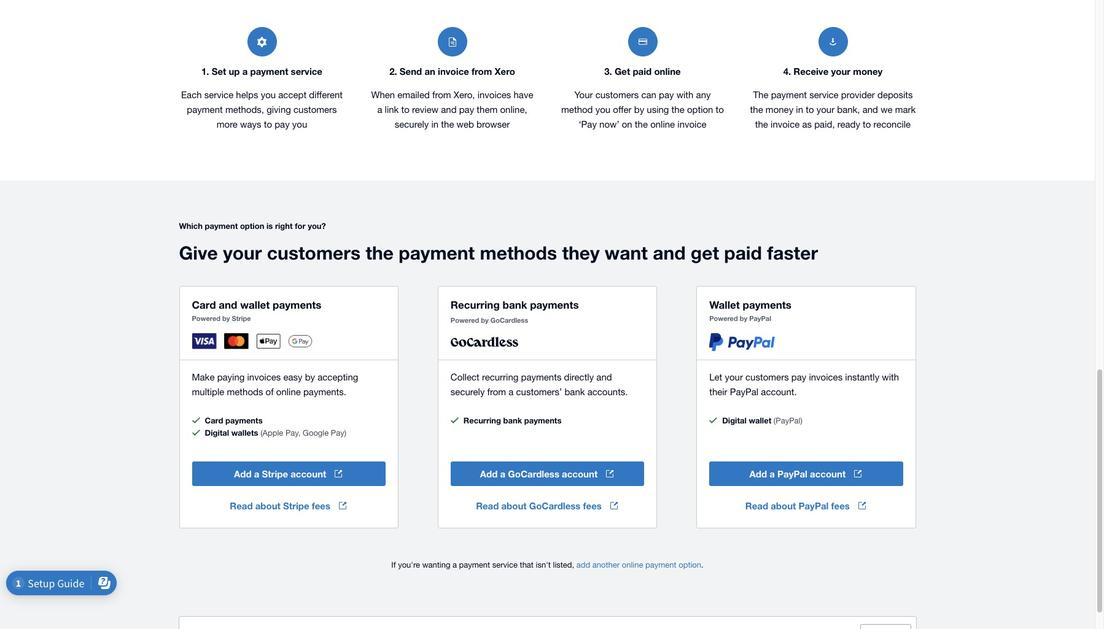Task type: locate. For each thing, give the bounding box(es) containing it.
stripe up read about stripe fees
[[262, 469, 288, 480]]

customers up account.
[[746, 373, 789, 383]]

1 horizontal spatial with
[[882, 373, 899, 383]]

2 read from the left
[[476, 501, 499, 512]]

by inside make paying invoices easy by accepting multiple methods of online payments.
[[305, 373, 315, 383]]

1 vertical spatial in
[[431, 119, 439, 130]]

1 horizontal spatial add
[[480, 469, 498, 480]]

about down add a gocardless account
[[502, 501, 527, 512]]

stripe up mastercard icon
[[232, 315, 251, 323]]

add up read about paypal fees
[[750, 469, 767, 480]]

add for payments
[[234, 469, 252, 480]]

2 fees from the left
[[583, 501, 602, 512]]

and inside when emailed from xero, invoices have a link to review and pay them online, securely in the web browser
[[441, 105, 457, 115]]

1 vertical spatial money
[[766, 105, 794, 115]]

accounts.
[[588, 387, 628, 398]]

pay,
[[286, 429, 301, 438]]

payments right wallet
[[743, 299, 792, 312]]

by inside recurring bank payments powered by gocardless
[[481, 316, 489, 324]]

gocardless
[[491, 316, 528, 324], [508, 469, 560, 480], [529, 501, 581, 512]]

powered down wallet
[[710, 315, 738, 323]]

from inside collect recurring payments directly and securely from a customers' bank accounts.
[[487, 387, 506, 398]]

with inside let your customers pay invoices instantly with their paypal account.
[[882, 373, 899, 383]]

1 account from the left
[[291, 469, 326, 480]]

0 vertical spatial paid
[[633, 66, 652, 77]]

payments down they
[[530, 299, 579, 312]]

1 horizontal spatial account
[[562, 469, 598, 480]]

1 horizontal spatial read
[[476, 501, 499, 512]]

with inside your customers can pay with any method you offer by using the option to 'pay now' on the online invoice
[[677, 90, 694, 100]]

payments inside card and wallet payments powered by stripe
[[273, 299, 321, 312]]

when
[[371, 90, 395, 100]]

recurring bank payments powered by gocardless
[[451, 299, 579, 324]]

pay up the web
[[459, 105, 474, 115]]

2 horizontal spatial about
[[771, 501, 796, 512]]

money up provider
[[853, 66, 883, 77]]

payment inside each service helps you accept different payment methods, giving customers more ways to pay you
[[187, 105, 223, 115]]

easy
[[283, 373, 303, 383]]

2 horizontal spatial invoice
[[771, 119, 800, 130]]

online up can
[[654, 66, 681, 77]]

in inside the payment service provider deposits the money in to your bank, and we mark the invoice as paid, ready to reconcile
[[796, 105, 803, 115]]

paypal image
[[710, 334, 777, 351]]

paypal inside let your customers pay invoices instantly with their paypal account.
[[730, 387, 759, 398]]

paying
[[217, 373, 245, 383]]

1 vertical spatial digital
[[205, 428, 229, 438]]

1 vertical spatial with
[[882, 373, 899, 383]]

2 horizontal spatial add
[[750, 469, 767, 480]]

your
[[575, 90, 593, 100]]

the inside when emailed from xero, invoices have a link to review and pay them online, securely in the web browser
[[441, 119, 454, 130]]

and left we
[[863, 105, 878, 115]]

card up visa icon
[[192, 299, 216, 312]]

to inside each service helps you accept different payment methods, giving customers more ways to pay you
[[264, 119, 272, 130]]

recurring down collect
[[464, 416, 501, 426]]

card payments digital wallets (apple pay, google pay)
[[205, 416, 346, 438]]

card inside card and wallet payments powered by stripe
[[192, 299, 216, 312]]

money down the
[[766, 105, 794, 115]]

customers up offer
[[596, 90, 639, 100]]

read for powered
[[476, 501, 499, 512]]

and inside card and wallet payments powered by stripe
[[219, 299, 237, 312]]

1 horizontal spatial methods
[[480, 242, 557, 264]]

by up go cardless image
[[481, 316, 489, 324]]

1 horizontal spatial you
[[292, 119, 307, 130]]

3 add from the left
[[750, 469, 767, 480]]

a down recurring
[[509, 387, 514, 398]]

fees down add a paypal account button
[[831, 501, 850, 512]]

give
[[179, 242, 218, 264]]

0 horizontal spatial account
[[291, 469, 326, 480]]

pay down giving
[[275, 119, 290, 130]]

your inside the payment service provider deposits the money in to your bank, and we mark the invoice as paid, ready to reconcile
[[817, 105, 835, 115]]

from inside when emailed from xero, invoices have a link to review and pay them online, securely in the web browser
[[432, 90, 451, 100]]

your
[[831, 66, 851, 77], [817, 105, 835, 115], [223, 242, 262, 264], [725, 373, 743, 383]]

0 horizontal spatial money
[[766, 105, 794, 115]]

helps
[[236, 90, 258, 100]]

fees down add a stripe account button at the left
[[312, 501, 330, 512]]

0 vertical spatial recurring
[[451, 299, 500, 312]]

add inside "button"
[[480, 469, 498, 480]]

1 horizontal spatial about
[[502, 501, 527, 512]]

google pay image
[[288, 335, 312, 348]]

your inside let your customers pay invoices instantly with their paypal account.
[[725, 373, 743, 383]]

securely down collect
[[451, 387, 485, 398]]

account up read about paypal fees button
[[810, 469, 846, 480]]

a up read about paypal fees
[[770, 469, 775, 480]]

powered up go cardless image
[[451, 316, 479, 324]]

card inside 'card payments digital wallets (apple pay, google pay)'
[[205, 416, 223, 426]]

0 horizontal spatial add
[[234, 469, 252, 480]]

card for payments
[[205, 416, 223, 426]]

review
[[412, 105, 439, 115]]

account up 'read about gocardless fees' button
[[562, 469, 598, 480]]

1 vertical spatial stripe
[[262, 469, 288, 480]]

using
[[647, 105, 669, 115]]

1 horizontal spatial invoice
[[678, 119, 707, 130]]

your right let
[[725, 373, 743, 383]]

money
[[853, 66, 883, 77], [766, 105, 794, 115]]

paypal up read about paypal fees
[[778, 469, 808, 480]]

a inside "button"
[[500, 469, 506, 480]]

paid
[[633, 66, 652, 77], [724, 242, 762, 264]]

1 horizontal spatial securely
[[451, 387, 485, 398]]

0 horizontal spatial with
[[677, 90, 694, 100]]

invoice
[[438, 66, 469, 77], [678, 119, 707, 130], [771, 119, 800, 130]]

stripe inside card and wallet payments powered by stripe
[[232, 315, 251, 323]]

can
[[641, 90, 657, 100]]

from left xero
[[472, 66, 492, 77]]

read down add a stripe account
[[230, 501, 253, 512]]

by right offer
[[634, 105, 644, 115]]

invoices inside let your customers pay invoices instantly with their paypal account.
[[809, 373, 843, 383]]

wallet left (paypal)
[[749, 416, 772, 426]]

1 fees from the left
[[312, 501, 330, 512]]

2 vertical spatial stripe
[[283, 501, 309, 512]]

gocardless down add a gocardless account "button"
[[529, 501, 581, 512]]

by inside your customers can pay with any method you offer by using the option to 'pay now' on the online invoice
[[634, 105, 644, 115]]

0 vertical spatial in
[[796, 105, 803, 115]]

fees for card and wallet payments
[[312, 501, 330, 512]]

0 vertical spatial option
[[687, 105, 713, 115]]

0 vertical spatial card
[[192, 299, 216, 312]]

customers down different
[[294, 105, 337, 115]]

0 vertical spatial money
[[853, 66, 883, 77]]

with left any
[[677, 90, 694, 100]]

0 horizontal spatial methods
[[227, 387, 263, 398]]

about down add a stripe account
[[255, 501, 281, 512]]

fees for wallet payments
[[831, 501, 850, 512]]

now'
[[600, 119, 619, 130]]

stripe down add a stripe account button at the left
[[283, 501, 309, 512]]

payments up customers'
[[521, 373, 562, 383]]

recurring for recurring bank payments powered by gocardless
[[451, 299, 500, 312]]

about for by
[[771, 501, 796, 512]]

account inside "button"
[[562, 469, 598, 480]]

0 horizontal spatial fees
[[312, 501, 330, 512]]

0 horizontal spatial read
[[230, 501, 253, 512]]

in down review
[[431, 119, 439, 130]]

invoices left instantly
[[809, 373, 843, 383]]

recurring up go cardless image
[[451, 299, 500, 312]]

service
[[291, 66, 322, 77], [204, 90, 234, 100], [810, 90, 839, 100], [492, 561, 518, 570]]

card and wallet payments powered by stripe
[[192, 299, 321, 323]]

each
[[181, 90, 202, 100]]

invoices for let your customers pay invoices instantly with their paypal account.
[[809, 373, 843, 383]]

wallet
[[710, 299, 740, 312]]

offer
[[613, 105, 632, 115]]

card down multiple
[[205, 416, 223, 426]]

is
[[267, 221, 273, 231]]

payments
[[273, 299, 321, 312], [530, 299, 579, 312], [743, 299, 792, 312], [521, 373, 562, 383], [225, 416, 263, 426], [524, 416, 562, 426]]

mark
[[895, 105, 916, 115]]

0 horizontal spatial about
[[255, 501, 281, 512]]

read down add a paypal account at the right bottom of the page
[[746, 501, 768, 512]]

fees inside "read about stripe fees" button
[[312, 501, 330, 512]]

the
[[753, 90, 769, 100]]

customers
[[596, 90, 639, 100], [294, 105, 337, 115], [267, 242, 361, 264], [746, 373, 789, 383]]

payments inside collect recurring payments directly and securely from a customers' bank accounts.
[[521, 373, 562, 383]]

you down accept
[[292, 119, 307, 130]]

2 vertical spatial gocardless
[[529, 501, 581, 512]]

gocardless up read about gocardless fees
[[508, 469, 560, 480]]

0 vertical spatial securely
[[395, 119, 429, 130]]

payment inside the payment service provider deposits the money in to your bank, and we mark the invoice as paid, ready to reconcile
[[771, 90, 807, 100]]

2 horizontal spatial read
[[746, 501, 768, 512]]

your up paid,
[[817, 105, 835, 115]]

bank
[[503, 299, 527, 312], [565, 387, 585, 398], [503, 416, 522, 426]]

invoices up of
[[247, 373, 281, 383]]

and down the xero,
[[441, 105, 457, 115]]

wanting
[[422, 561, 450, 570]]

bank for recurring bank payments
[[503, 416, 522, 426]]

bank up go cardless image
[[503, 299, 527, 312]]

wallet up apple pay icon
[[240, 299, 270, 312]]

3 about from the left
[[771, 501, 796, 512]]

(apple
[[261, 429, 283, 438]]

3. get paid online
[[605, 66, 681, 77]]

online inside your customers can pay with any method you offer by using the option to 'pay now' on the online invoice
[[651, 119, 675, 130]]

you
[[261, 90, 276, 100], [596, 105, 611, 115], [292, 119, 307, 130]]

2. send an invoice from xero
[[389, 66, 515, 77]]

payments inside 'card payments digital wallets (apple pay, google pay)'
[[225, 416, 263, 426]]

add a paypal account
[[750, 469, 846, 480]]

invoice right an
[[438, 66, 469, 77]]

and inside the payment service provider deposits the money in to your bank, and we mark the invoice as paid, ready to reconcile
[[863, 105, 878, 115]]

stripe
[[232, 315, 251, 323], [262, 469, 288, 480], [283, 501, 309, 512]]

gocardless up go cardless image
[[491, 316, 528, 324]]

3 account from the left
[[810, 469, 846, 480]]

gocardless inside button
[[529, 501, 581, 512]]

1 vertical spatial paid
[[724, 242, 762, 264]]

2 about from the left
[[502, 501, 527, 512]]

about for powered
[[502, 501, 527, 512]]

online inside make paying invoices easy by accepting multiple methods of online payments.
[[276, 387, 301, 398]]

0 horizontal spatial powered
[[192, 315, 220, 323]]

you're
[[398, 561, 420, 570]]

0 vertical spatial gocardless
[[491, 316, 528, 324]]

securely
[[395, 119, 429, 130], [451, 387, 485, 398]]

if
[[391, 561, 396, 570]]

from up review
[[432, 90, 451, 100]]

1 read from the left
[[230, 501, 253, 512]]

about down add a paypal account at the right bottom of the page
[[771, 501, 796, 512]]

for
[[295, 221, 306, 231]]

fees for recurring bank payments
[[583, 501, 602, 512]]

0 horizontal spatial in
[[431, 119, 439, 130]]

gocardless inside recurring bank payments powered by gocardless
[[491, 316, 528, 324]]

1 vertical spatial gocardless
[[508, 469, 560, 480]]

0 horizontal spatial invoices
[[247, 373, 281, 383]]

recurring
[[482, 373, 519, 383]]

have
[[514, 90, 533, 100]]

0 vertical spatial methods
[[480, 242, 557, 264]]

add down recurring bank payments
[[480, 469, 498, 480]]

1 vertical spatial wallet
[[749, 416, 772, 426]]

an
[[425, 66, 435, 77]]

option inside your customers can pay with any method you offer by using the option to 'pay now' on the online invoice
[[687, 105, 713, 115]]

2 vertical spatial bank
[[503, 416, 522, 426]]

listed,
[[553, 561, 574, 570]]

online right another
[[622, 561, 643, 570]]

and up accounts.
[[597, 373, 612, 383]]

stripe for about
[[283, 501, 309, 512]]

bank inside collect recurring payments directly and securely from a customers' bank accounts.
[[565, 387, 585, 398]]

a up read about gocardless fees
[[500, 469, 506, 480]]

2 vertical spatial from
[[487, 387, 506, 398]]

digital down their
[[722, 416, 747, 426]]

add down wallets
[[234, 469, 252, 480]]

up
[[229, 66, 240, 77]]

their
[[710, 387, 728, 398]]

0 horizontal spatial you
[[261, 90, 276, 100]]

customers'
[[516, 387, 562, 398]]

gocardless inside "button"
[[508, 469, 560, 480]]

to inside when emailed from xero, invoices have a link to review and pay them online, securely in the web browser
[[401, 105, 410, 115]]

paypal inside "wallet payments powered by paypal"
[[749, 315, 771, 323]]

1 horizontal spatial powered
[[451, 316, 479, 324]]

2 horizontal spatial fees
[[831, 501, 850, 512]]

1 horizontal spatial in
[[796, 105, 803, 115]]

paypal right their
[[730, 387, 759, 398]]

account up "read about stripe fees" button
[[291, 469, 326, 480]]

methods up recurring bank payments powered by gocardless
[[480, 242, 557, 264]]

right
[[275, 221, 293, 231]]

to
[[401, 105, 410, 115], [716, 105, 724, 115], [806, 105, 814, 115], [264, 119, 272, 130], [863, 119, 871, 130]]

methods inside make paying invoices easy by accepting multiple methods of online payments.
[[227, 387, 263, 398]]

2 vertical spatial you
[[292, 119, 307, 130]]

fees
[[312, 501, 330, 512], [583, 501, 602, 512], [831, 501, 850, 512]]

invoice down any
[[678, 119, 707, 130]]

3 fees from the left
[[831, 501, 850, 512]]

let your customers pay invoices instantly with their paypal account.
[[710, 373, 899, 398]]

1 horizontal spatial invoices
[[478, 90, 511, 100]]

4.
[[784, 66, 791, 77]]

from down recurring
[[487, 387, 506, 398]]

1 vertical spatial recurring
[[464, 416, 501, 426]]

0 horizontal spatial digital
[[205, 428, 229, 438]]

0 vertical spatial with
[[677, 90, 694, 100]]

methods down paying
[[227, 387, 263, 398]]

in
[[796, 105, 803, 115], [431, 119, 439, 130]]

invoices up them
[[478, 90, 511, 100]]

1 vertical spatial securely
[[451, 387, 485, 398]]

and up mastercard icon
[[219, 299, 237, 312]]

add a paypal account button
[[710, 462, 903, 487]]

service down the 4. receive your money
[[810, 90, 839, 100]]

2 account from the left
[[562, 469, 598, 480]]

a inside collect recurring payments directly and securely from a customers' bank accounts.
[[509, 387, 514, 398]]

0 vertical spatial bank
[[503, 299, 527, 312]]

0 horizontal spatial wallet
[[240, 299, 270, 312]]

service left that
[[492, 561, 518, 570]]

1 vertical spatial methods
[[227, 387, 263, 398]]

by
[[634, 105, 644, 115], [222, 315, 230, 323], [740, 315, 748, 323], [481, 316, 489, 324], [305, 373, 315, 383]]

of
[[266, 387, 274, 398]]

bank down customers'
[[503, 416, 522, 426]]

mastercard image
[[224, 334, 248, 349]]

1 vertical spatial you
[[596, 105, 611, 115]]

paypal down add a paypal account button
[[799, 501, 829, 512]]

wallet
[[240, 299, 270, 312], [749, 416, 772, 426]]

securely inside when emailed from xero, invoices have a link to review and pay them online, securely in the web browser
[[395, 119, 429, 130]]

paypal up the paypal image
[[749, 315, 771, 323]]

apple pay image
[[256, 334, 280, 349]]

2 horizontal spatial powered
[[710, 315, 738, 323]]

1 horizontal spatial paid
[[724, 242, 762, 264]]

by up mastercard icon
[[222, 315, 230, 323]]

by down wallet
[[740, 315, 748, 323]]

pay inside your customers can pay with any method you offer by using the option to 'pay now' on the online invoice
[[659, 90, 674, 100]]

reconcile
[[874, 119, 911, 130]]

service inside the payment service provider deposits the money in to your bank, and we mark the invoice as paid, ready to reconcile
[[810, 90, 839, 100]]

recurring
[[451, 299, 500, 312], [464, 416, 501, 426]]

fees inside read about paypal fees button
[[831, 501, 850, 512]]

1 vertical spatial option
[[240, 221, 264, 231]]

online down easy
[[276, 387, 301, 398]]

accept
[[278, 90, 307, 100]]

bank down directly
[[565, 387, 585, 398]]

in up as
[[796, 105, 803, 115]]

we
[[881, 105, 893, 115]]

the
[[672, 105, 685, 115], [750, 105, 763, 115], [441, 119, 454, 130], [635, 119, 648, 130], [755, 119, 768, 130], [366, 242, 394, 264]]

0 vertical spatial wallet
[[240, 299, 270, 312]]

account
[[291, 469, 326, 480], [562, 469, 598, 480], [810, 469, 846, 480]]

pay up account.
[[792, 373, 807, 383]]

recurring bank payments
[[464, 416, 562, 426]]

by inside "wallet payments powered by paypal"
[[740, 315, 748, 323]]

0 vertical spatial stripe
[[232, 315, 251, 323]]

with
[[677, 90, 694, 100], [882, 373, 899, 383]]

you up giving
[[261, 90, 276, 100]]

online down using
[[651, 119, 675, 130]]

customers inside let your customers pay invoices instantly with their paypal account.
[[746, 373, 789, 383]]

a left link
[[377, 105, 382, 115]]

invoices inside when emailed from xero, invoices have a link to review and pay them online, securely in the web browser
[[478, 90, 511, 100]]

on
[[622, 119, 632, 130]]

a right up
[[242, 66, 248, 77]]

option
[[687, 105, 713, 115], [240, 221, 264, 231], [679, 561, 701, 570]]

by right easy
[[305, 373, 315, 383]]

bank inside recurring bank payments powered by gocardless
[[503, 299, 527, 312]]

pay up using
[[659, 90, 674, 100]]

1 add from the left
[[234, 469, 252, 480]]

fees inside 'read about gocardless fees' button
[[583, 501, 602, 512]]

1 vertical spatial from
[[432, 90, 451, 100]]

2 horizontal spatial account
[[810, 469, 846, 480]]

in inside when emailed from xero, invoices have a link to review and pay them online, securely in the web browser
[[431, 119, 439, 130]]

1 horizontal spatial fees
[[583, 501, 602, 512]]

0 horizontal spatial securely
[[395, 119, 429, 130]]

2 horizontal spatial you
[[596, 105, 611, 115]]

they
[[562, 242, 600, 264]]

powered inside "wallet payments powered by paypal"
[[710, 315, 738, 323]]

invoice left as
[[771, 119, 800, 130]]

1 vertical spatial card
[[205, 416, 223, 426]]

you inside your customers can pay with any method you offer by using the option to 'pay now' on the online invoice
[[596, 105, 611, 115]]

recurring inside recurring bank payments powered by gocardless
[[451, 299, 500, 312]]

2 horizontal spatial invoices
[[809, 373, 843, 383]]

with right instantly
[[882, 373, 899, 383]]

service down set
[[204, 90, 234, 100]]

3 read from the left
[[746, 501, 768, 512]]

fees down add a gocardless account "button"
[[583, 501, 602, 512]]

account for recurring bank payments
[[562, 469, 598, 480]]

0 vertical spatial digital
[[722, 416, 747, 426]]

securely down review
[[395, 119, 429, 130]]

payments up the google pay image
[[273, 299, 321, 312]]

1 about from the left
[[255, 501, 281, 512]]

wallets
[[231, 428, 258, 438]]

read down add a gocardless account
[[476, 501, 499, 512]]

digital left wallets
[[205, 428, 229, 438]]

1 horizontal spatial digital
[[722, 416, 747, 426]]

1 horizontal spatial money
[[853, 66, 883, 77]]

1 vertical spatial bank
[[565, 387, 585, 398]]

payments up wallets
[[225, 416, 263, 426]]

2 add from the left
[[480, 469, 498, 480]]



Task type: vqa. For each thing, say whether or not it's contained in the screenshot.


Task type: describe. For each thing, give the bounding box(es) containing it.
read for by
[[746, 501, 768, 512]]

your customers can pay with any method you offer by using the option to 'pay now' on the online invoice
[[561, 90, 724, 130]]

invoice inside the payment service provider deposits the money in to your bank, and we mark the invoice as paid, ready to reconcile
[[771, 119, 800, 130]]

digital inside 'card payments digital wallets (apple pay, google pay)'
[[205, 428, 229, 438]]

service inside each service helps you accept different payment methods, giving customers more ways to pay you
[[204, 90, 234, 100]]

you?
[[308, 221, 326, 231]]

0 horizontal spatial paid
[[633, 66, 652, 77]]

powered inside recurring bank payments powered by gocardless
[[451, 316, 479, 324]]

card for and
[[192, 299, 216, 312]]

digital wallet (paypal)
[[722, 416, 803, 426]]

read for payments
[[230, 501, 253, 512]]

account.
[[761, 387, 797, 398]]

read about paypal fees
[[746, 501, 850, 512]]

online,
[[500, 105, 527, 115]]

instantly
[[845, 373, 880, 383]]

and inside collect recurring payments directly and securely from a customers' bank accounts.
[[597, 373, 612, 383]]

pay inside when emailed from xero, invoices have a link to review and pay them online, securely in the web browser
[[459, 105, 474, 115]]

add another online payment option button
[[577, 554, 701, 578]]

collect
[[451, 373, 480, 383]]

xero
[[495, 66, 515, 77]]

paypal inside add a paypal account button
[[778, 469, 808, 480]]

xero,
[[454, 90, 475, 100]]

recurring for recurring bank payments
[[464, 416, 501, 426]]

0 vertical spatial you
[[261, 90, 276, 100]]

set
[[212, 66, 226, 77]]

giving
[[267, 105, 291, 115]]

pay inside each service helps you accept different payment methods, giving customers more ways to pay you
[[275, 119, 290, 130]]

1. set up a payment service
[[201, 66, 322, 77]]

your down which payment option is right for you?
[[223, 242, 262, 264]]

stripe for a
[[262, 469, 288, 480]]

web
[[457, 119, 474, 130]]

to inside your customers can pay with any method you offer by using the option to 'pay now' on the online invoice
[[716, 105, 724, 115]]

visa image
[[192, 334, 217, 349]]

any
[[696, 90, 711, 100]]

bank,
[[837, 105, 860, 115]]

bank for recurring bank payments powered by gocardless
[[503, 299, 527, 312]]

a up read about stripe fees
[[254, 469, 259, 480]]

go cardless image
[[451, 337, 518, 347]]

service up accept
[[291, 66, 322, 77]]

wallet payments powered by paypal
[[710, 299, 792, 323]]

the payment service provider deposits the money in to your bank, and we mark the invoice as paid, ready to reconcile
[[750, 90, 916, 130]]

add a gocardless account button
[[451, 462, 644, 487]]

each service helps you accept different payment methods, giving customers more ways to pay you
[[181, 90, 343, 130]]

gocardless for a
[[508, 469, 560, 480]]

0 vertical spatial from
[[472, 66, 492, 77]]

pay inside let your customers pay invoices instantly with their paypal account.
[[792, 373, 807, 383]]

account for wallet payments
[[810, 469, 846, 480]]

receive
[[794, 66, 829, 77]]

get
[[691, 242, 719, 264]]

account for card and wallet payments
[[291, 469, 326, 480]]

paypal inside read about paypal fees button
[[799, 501, 829, 512]]

gocardless for about
[[529, 501, 581, 512]]

securely inside collect recurring payments directly and securely from a customers' bank accounts.
[[451, 387, 485, 398]]

add for by
[[750, 469, 767, 480]]

read about gocardless fees
[[476, 501, 602, 512]]

payments down customers'
[[524, 416, 562, 426]]

which payment option is right for you?
[[179, 221, 326, 231]]

invoices inside make paying invoices easy by accepting multiple methods of online payments.
[[247, 373, 281, 383]]

accepting
[[318, 373, 358, 383]]

make paying invoices easy by accepting multiple methods of online payments.
[[192, 373, 358, 398]]

'pay
[[579, 119, 597, 130]]

browser
[[477, 119, 510, 130]]

your up provider
[[831, 66, 851, 77]]

payments.
[[303, 387, 346, 398]]

2.
[[389, 66, 397, 77]]

2 vertical spatial option
[[679, 561, 701, 570]]

customers down you?
[[267, 242, 361, 264]]

ready
[[838, 119, 860, 130]]

add a stripe account button
[[192, 462, 386, 487]]

read about stripe fees
[[230, 501, 330, 512]]

payments inside recurring bank payments powered by gocardless
[[530, 299, 579, 312]]

emailed
[[398, 90, 430, 100]]

invoice inside your customers can pay with any method you offer by using the option to 'pay now' on the online invoice
[[678, 119, 707, 130]]

which
[[179, 221, 203, 231]]

1.
[[201, 66, 209, 77]]

payments inside "wallet payments powered by paypal"
[[743, 299, 792, 312]]

read about gocardless fees button
[[451, 494, 644, 519]]

add
[[577, 561, 590, 570]]

collect recurring payments directly and securely from a customers' bank accounts.
[[451, 373, 628, 398]]

add a gocardless account
[[480, 469, 598, 480]]

money inside the payment service provider deposits the money in to your bank, and we mark the invoice as paid, ready to reconcile
[[766, 105, 794, 115]]

customers inside each service helps you accept different payment methods, giving customers more ways to pay you
[[294, 105, 337, 115]]

invoices for when emailed from xero, invoices have a link to review and pay them online, securely in the web browser
[[478, 90, 511, 100]]

4. receive your money
[[784, 66, 883, 77]]

1 horizontal spatial wallet
[[749, 416, 772, 426]]

and left get
[[653, 242, 686, 264]]

wallet inside card and wallet payments powered by stripe
[[240, 299, 270, 312]]

when emailed from xero, invoices have a link to review and pay them online, securely in the web browser
[[371, 90, 533, 130]]

(paypal)
[[774, 417, 803, 426]]

provider
[[841, 90, 875, 100]]

a right wanting
[[453, 561, 457, 570]]

methods,
[[225, 105, 264, 115]]

directly
[[564, 373, 594, 383]]

method
[[561, 105, 593, 115]]

give your customers the payment methods they want and get paid faster
[[179, 242, 818, 264]]

pay)
[[331, 429, 346, 438]]

link
[[385, 105, 399, 115]]

faster
[[767, 242, 818, 264]]

get
[[615, 66, 630, 77]]

powered inside card and wallet payments powered by stripe
[[192, 315, 220, 323]]

.
[[701, 561, 704, 570]]

multiple
[[192, 387, 224, 398]]

different
[[309, 90, 343, 100]]

read about paypal fees button
[[710, 494, 903, 519]]

customers inside your customers can pay with any method you offer by using the option to 'pay now' on the online invoice
[[596, 90, 639, 100]]

a inside when emailed from xero, invoices have a link to review and pay them online, securely in the web browser
[[377, 105, 382, 115]]

0 horizontal spatial invoice
[[438, 66, 469, 77]]

add for powered
[[480, 469, 498, 480]]

if you're wanting a payment service that isn't listed, add another online payment option .
[[391, 561, 704, 570]]

3.
[[605, 66, 612, 77]]

read about stripe fees button
[[192, 494, 386, 519]]

let
[[710, 373, 722, 383]]

make
[[192, 373, 215, 383]]

deposits
[[878, 90, 913, 100]]

more
[[217, 119, 238, 130]]

them
[[477, 105, 498, 115]]

send
[[400, 66, 422, 77]]

ways
[[240, 119, 261, 130]]

about for payments
[[255, 501, 281, 512]]

by inside card and wallet payments powered by stripe
[[222, 315, 230, 323]]

that
[[520, 561, 534, 570]]



